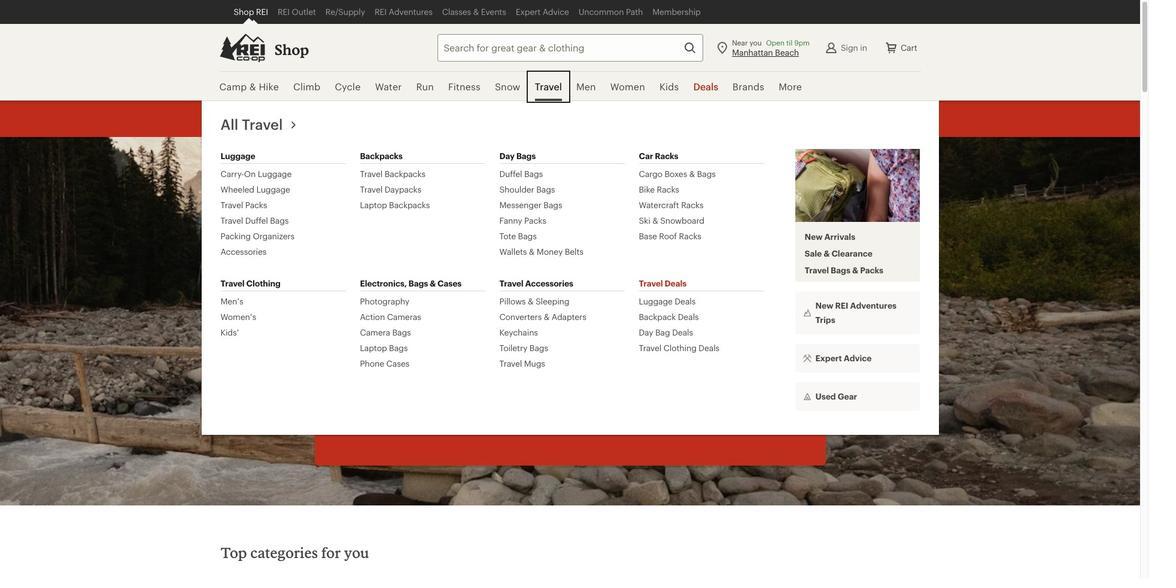 Task type: locate. For each thing, give the bounding box(es) containing it.
bags right electronics,
[[409, 278, 428, 288]]

0 vertical spatial duffel
[[499, 169, 522, 179]]

1 vertical spatial shop
[[274, 41, 309, 58]]

shop
[[234, 7, 254, 17], [274, 41, 309, 58]]

til
[[786, 38, 793, 46]]

0 horizontal spatial expert
[[516, 7, 541, 17]]

travel down toiletry
[[499, 359, 522, 369]]

&
[[473, 7, 479, 17], [249, 81, 256, 92], [689, 169, 695, 179], [652, 215, 658, 226], [529, 247, 535, 257], [824, 249, 830, 259], [852, 265, 858, 276], [430, 278, 436, 288], [528, 296, 534, 306], [544, 312, 550, 322]]

new
[[805, 232, 823, 242], [816, 301, 833, 311], [392, 310, 422, 327]]

0 vertical spatial cases
[[438, 278, 462, 288]]

belts
[[565, 247, 583, 257]]

luggage right on
[[258, 169, 292, 179]]

arrivals
[[824, 232, 855, 242]]

expert advice up the search for great gear & clothing text box
[[516, 7, 569, 17]]

0 horizontal spatial cases
[[386, 359, 409, 369]]

new up sale
[[805, 232, 823, 242]]

laptop inside photography action cameras camera bags laptop bags phone cases
[[360, 343, 387, 353]]

1 horizontal spatial for
[[704, 310, 723, 327]]

& up snow
[[430, 278, 436, 288]]

1 horizontal spatial advice
[[844, 353, 872, 364]]

0 horizontal spatial duffel
[[245, 215, 268, 226]]

0 vertical spatial you
[[750, 38, 762, 46]]

bags up shoulder bags link
[[524, 169, 543, 179]]

new up trips
[[816, 301, 833, 311]]

rei co-op, go to rei.com home page image
[[219, 33, 265, 62]]

0 vertical spatial backpacks
[[360, 151, 403, 161]]

car racks link
[[639, 149, 678, 163]]

& left 'events'
[[473, 7, 479, 17]]

photography
[[360, 296, 409, 306]]

1 vertical spatial for
[[321, 544, 341, 561]]

sleeping
[[536, 296, 569, 306]]

1 laptop from the top
[[360, 200, 387, 210]]

clothing down day bag deals link
[[664, 343, 697, 353]]

photography action cameras camera bags laptop bags phone cases
[[360, 296, 421, 369]]

expert advice up gear
[[816, 353, 872, 364]]

the right gear
[[726, 310, 749, 327]]

0 horizontal spatial packs
[[245, 200, 267, 210]]

expert up used at the bottom of the page
[[816, 353, 842, 364]]

0 horizontal spatial you
[[344, 544, 369, 561]]

expert right 'events'
[[516, 7, 541, 17]]

sale & clearance link
[[805, 249, 873, 259]]

wallets
[[499, 247, 527, 257]]

laptop inside travel backpacks travel daypacks laptop backpacks
[[360, 200, 387, 210]]

racks down snowboard
[[679, 231, 701, 241]]

advice up used gear "link"
[[844, 353, 872, 364]]

bag
[[655, 327, 670, 338]]

1 vertical spatial advice
[[844, 353, 872, 364]]

1 horizontal spatial clothing
[[664, 343, 697, 353]]

sign
[[841, 42, 858, 52]]

backpacks
[[360, 151, 403, 161], [385, 169, 425, 179], [389, 200, 430, 210]]

women button
[[603, 72, 652, 102]]

shoulder bags link
[[499, 184, 555, 195]]

a hiker on a log bridge. text reads, up to 50% off. image
[[0, 137, 1140, 506]]

base
[[639, 231, 657, 241]]

near you open til 9pm manhattan beach
[[732, 38, 810, 57]]

0 horizontal spatial advice
[[543, 7, 569, 17]]

sign in
[[841, 42, 867, 52]]

advice up the search for great gear & clothing text box
[[543, 7, 569, 17]]

& right sale
[[824, 249, 830, 259]]

packs down clearance
[[860, 265, 883, 276]]

electronics,
[[360, 278, 407, 288]]

0 vertical spatial accessories
[[221, 247, 267, 257]]

adventures inside new rei adventures trips
[[850, 301, 897, 311]]

bags down camera bags "link"
[[389, 343, 408, 353]]

travel button
[[528, 72, 569, 102]]

expert advice link up used gear "link"
[[795, 344, 920, 373]]

pillows & sleeping converters & adapters keychains toiletry bags travel mugs
[[499, 296, 586, 369]]

1 vertical spatial expert
[[816, 353, 842, 364]]

1 horizontal spatial you
[[750, 38, 762, 46]]

cases up snow
[[438, 278, 462, 288]]

men's women's kids'
[[221, 296, 256, 338]]

1 vertical spatial backpacks
[[385, 169, 425, 179]]

of
[[547, 328, 561, 345]]

1 horizontal spatial the
[[726, 310, 749, 327]]

expert
[[516, 7, 541, 17], [816, 353, 842, 364]]

adapters
[[552, 312, 586, 322]]

0 vertical spatial shop
[[234, 7, 254, 17]]

travel daypacks link
[[360, 184, 421, 195]]

cargo
[[639, 169, 663, 179]]

rei left outlet
[[278, 7, 290, 17]]

travel down bag on the bottom
[[639, 343, 661, 353]]

accessories up sleeping
[[525, 278, 573, 288]]

None search field
[[416, 34, 703, 61]]

money
[[537, 247, 563, 257]]

banner containing shop
[[0, 0, 1140, 435]]

bags inside the carry-on luggage wheeled luggage travel packs travel duffel bags packing organizers accessories
[[270, 215, 289, 226]]

& left money
[[529, 247, 535, 257]]

& right ski
[[652, 215, 658, 226]]

1 vertical spatial expert advice link
[[795, 344, 920, 373]]

deals inside dropdown button
[[693, 81, 718, 92]]

0 vertical spatial expert advice link
[[511, 0, 574, 24]]

0 horizontal spatial day
[[499, 151, 515, 161]]

day up duffel bags link
[[499, 151, 515, 161]]

1 vertical spatial laptop
[[360, 343, 387, 353]]

None field
[[438, 34, 703, 61]]

deals right kids
[[693, 81, 718, 92]]

new for new arrivals
[[805, 232, 823, 242]]

re/supply link
[[321, 0, 370, 24]]

more
[[779, 81, 802, 92]]

bags right boxes
[[697, 169, 716, 179]]

travel up luggage deals link
[[639, 278, 663, 288]]

keychains link
[[499, 327, 538, 338]]

backpacks down 'daypacks'
[[389, 200, 430, 210]]

1 vertical spatial duffel
[[245, 215, 268, 226]]

clothing inside luggage deals backpack deals day bag deals travel clothing deals
[[664, 343, 697, 353]]

shop down rei outlet 'link'
[[274, 41, 309, 58]]

1 horizontal spatial expert advice
[[816, 353, 872, 364]]

travel accessories link
[[499, 277, 573, 291]]

water button
[[368, 72, 409, 102]]

0 horizontal spatial clothing
[[246, 278, 281, 288]]

luggage up carry-
[[221, 151, 255, 161]]

cases down 'laptop bags' link
[[386, 359, 409, 369]]

2 vertical spatial packs
[[860, 265, 883, 276]]

day bag deals link
[[639, 327, 693, 338]]

travel inside luggage deals backpack deals day bag deals travel clothing deals
[[639, 343, 661, 353]]

new for new snow markdowns plus clothing and gear for the rest of the year.
[[392, 310, 422, 327]]

backpacks up the travel backpacks link
[[360, 151, 403, 161]]

0 vertical spatial clothing
[[246, 278, 281, 288]]

racks up watercraft racks link
[[657, 184, 679, 195]]

packs down wheeled luggage link
[[245, 200, 267, 210]]

1 horizontal spatial day
[[639, 327, 653, 338]]

0 horizontal spatial for
[[321, 544, 341, 561]]

2 laptop from the top
[[360, 343, 387, 353]]

bags up mugs
[[530, 343, 548, 353]]

bags down sale & clearance link
[[831, 265, 850, 276]]

1 vertical spatial cases
[[386, 359, 409, 369]]

accessories inside the carry-on luggage wheeled luggage travel packs travel duffel bags packing organizers accessories
[[221, 247, 267, 257]]

new inside new rei adventures trips
[[816, 301, 833, 311]]

shop link
[[274, 41, 309, 59]]

racks
[[655, 151, 678, 161], [657, 184, 679, 195], [681, 200, 704, 210], [679, 231, 701, 241]]

luggage link
[[221, 149, 255, 163]]

bags down the cameras
[[392, 327, 411, 338]]

0 vertical spatial for
[[704, 310, 723, 327]]

laptop down travel daypacks link
[[360, 200, 387, 210]]

events
[[481, 7, 506, 17]]

advice
[[543, 7, 569, 17], [844, 353, 872, 364]]

day left bag on the bottom
[[639, 327, 653, 338]]

1 horizontal spatial adventures
[[850, 301, 897, 311]]

gear
[[838, 392, 857, 402]]

sale
[[805, 249, 822, 259]]

travel up pillows
[[499, 278, 524, 288]]

climb
[[293, 81, 320, 92]]

1 vertical spatial day
[[639, 327, 653, 338]]

markdowns
[[465, 310, 544, 327]]

adventures down the travel bags & packs link
[[850, 301, 897, 311]]

shop up rei co-op, go to rei.com home page link
[[234, 7, 254, 17]]

1 horizontal spatial packs
[[524, 215, 546, 226]]

1 vertical spatial accessories
[[525, 278, 573, 288]]

1 vertical spatial clothing
[[664, 343, 697, 353]]

bags up organizers
[[270, 215, 289, 226]]

1 vertical spatial packs
[[524, 215, 546, 226]]

0 vertical spatial adventures
[[389, 7, 433, 17]]

0 horizontal spatial expert advice link
[[511, 0, 574, 24]]

in
[[860, 42, 867, 52]]

& down clearance
[[852, 265, 858, 276]]

re/supply
[[325, 7, 365, 17]]

& left "hike"
[[249, 81, 256, 92]]

& inside the travel bags & packs link
[[852, 265, 858, 276]]

0 horizontal spatial adventures
[[389, 7, 433, 17]]

adventures left classes
[[389, 7, 433, 17]]

& inside duffel bags shoulder bags messenger bags fanny packs tote bags wallets & money belts
[[529, 247, 535, 257]]

the
[[726, 310, 749, 327], [564, 328, 587, 345]]

cases inside photography action cameras camera bags laptop bags phone cases
[[386, 359, 409, 369]]

travel right the all
[[242, 116, 283, 133]]

travel left men
[[535, 81, 562, 92]]

expert advice link up the search for great gear & clothing text box
[[511, 0, 574, 24]]

camp & hike
[[219, 81, 279, 92]]

carry-on luggage wheeled luggage travel packs travel duffel bags packing organizers accessories
[[221, 169, 295, 257]]

for right "categories" on the left bottom
[[321, 544, 341, 561]]

luggage deals backpack deals day bag deals travel clothing deals
[[639, 296, 720, 353]]

9pm
[[794, 38, 810, 46]]

duffel up shoulder
[[499, 169, 522, 179]]

deals up travel clothing deals link
[[672, 327, 693, 338]]

0 horizontal spatial expert advice
[[516, 7, 569, 17]]

laptop up phone
[[360, 343, 387, 353]]

action
[[360, 312, 385, 322]]

banner
[[0, 0, 1140, 435]]

luggage down carry-on luggage link
[[256, 184, 290, 195]]

clothing down "accessories" link
[[246, 278, 281, 288]]

0 horizontal spatial shop
[[234, 7, 254, 17]]

new down photography link
[[392, 310, 422, 327]]

travel inside dropdown button
[[535, 81, 562, 92]]

accessories down packing
[[221, 247, 267, 257]]

kids'
[[221, 327, 239, 338]]

1 vertical spatial the
[[564, 328, 587, 345]]

climb button
[[286, 72, 328, 102]]

travel clothing deals link
[[639, 343, 720, 354]]

0 horizontal spatial accessories
[[221, 247, 267, 257]]

plus
[[548, 310, 576, 327]]

0 vertical spatial laptop
[[360, 200, 387, 210]]

rei inside new rei adventures trips
[[835, 301, 848, 311]]

2 vertical spatial backpacks
[[389, 200, 430, 210]]

travel mugs link
[[499, 359, 545, 369]]

rei
[[256, 7, 268, 17], [278, 7, 290, 17], [375, 7, 387, 17], [835, 301, 848, 311]]

all travel link
[[221, 113, 303, 135]]

1 horizontal spatial accessories
[[525, 278, 573, 288]]

backpacks up 'daypacks'
[[385, 169, 425, 179]]

travel packs link
[[221, 200, 267, 211]]

toiletry bags link
[[499, 343, 548, 354]]

sign in link
[[819, 36, 872, 60]]

pillows & sleeping link
[[499, 296, 569, 307]]

racks up boxes
[[655, 151, 678, 161]]

duffel up the packing organizers link
[[245, 215, 268, 226]]

for inside new snow markdowns plus clothing and gear for the rest of the year.
[[704, 310, 723, 327]]

1 vertical spatial you
[[344, 544, 369, 561]]

0 vertical spatial packs
[[245, 200, 267, 210]]

day
[[499, 151, 515, 161], [639, 327, 653, 338]]

deals up gear
[[675, 296, 696, 306]]

phone cases link
[[360, 359, 409, 369]]

1 horizontal spatial shop
[[274, 41, 309, 58]]

rei outlet link
[[273, 0, 321, 24]]

packs down messenger bags link
[[524, 215, 546, 226]]

0 vertical spatial day
[[499, 151, 515, 161]]

rei up trips
[[835, 301, 848, 311]]

for right gear
[[704, 310, 723, 327]]

the down adapters
[[564, 328, 587, 345]]

luggage up "backpack"
[[639, 296, 673, 306]]

bags inside pillows & sleeping converters & adapters keychains toiletry bags travel mugs
[[530, 343, 548, 353]]

travel down the travel backpacks link
[[360, 184, 383, 195]]

duffel inside the carry-on luggage wheeled luggage travel packs travel duffel bags packing organizers accessories
[[245, 215, 268, 226]]

new rei adventures trips link
[[795, 292, 920, 335]]

Search for great gear & clothing text field
[[438, 34, 703, 61]]

1 horizontal spatial cases
[[438, 278, 462, 288]]

clothing
[[580, 310, 636, 327]]

tote bags link
[[499, 231, 537, 242]]

used gear link
[[795, 383, 920, 411]]

snow button
[[488, 72, 528, 102]]

packing
[[221, 231, 251, 241]]

1 horizontal spatial duffel
[[499, 169, 522, 179]]

car
[[639, 151, 653, 161]]

you
[[750, 38, 762, 46], [344, 544, 369, 561]]

snow
[[495, 81, 520, 92]]

travel deals link
[[639, 277, 687, 291]]

new inside new snow markdowns plus clothing and gear for the rest of the year.
[[392, 310, 422, 327]]

1 horizontal spatial expert advice link
[[795, 344, 920, 373]]

cycle
[[335, 81, 361, 92]]

phone
[[360, 359, 384, 369]]

travel down wheeled
[[221, 200, 243, 210]]

1 vertical spatial adventures
[[850, 301, 897, 311]]



Task type: describe. For each thing, give the bounding box(es) containing it.
new arrivals
[[805, 232, 855, 242]]

50%
[[558, 250, 634, 298]]

& down sleeping
[[544, 312, 550, 322]]

open
[[766, 38, 785, 46]]

men's
[[221, 296, 243, 306]]

racks up snowboard
[[681, 200, 704, 210]]

carry-on luggage link
[[221, 169, 292, 180]]

promotional messages marquee
[[0, 101, 1140, 137]]

off
[[644, 250, 693, 298]]

path
[[626, 7, 643, 17]]

0 horizontal spatial the
[[564, 328, 587, 345]]

& right boxes
[[689, 169, 695, 179]]

shop for shop rei
[[234, 7, 254, 17]]

close up of a lightweight and sturdy r e i travel pack. image
[[795, 149, 920, 222]]

bags inside cargo boxes & bags bike racks watercraft racks ski & snowboard base roof racks
[[697, 169, 716, 179]]

travel inside pillows & sleeping converters & adapters keychains toiletry bags travel mugs
[[499, 359, 522, 369]]

new rei adventures trips
[[816, 301, 897, 325]]

new for new rei adventures trips
[[816, 301, 833, 311]]

new arrivals link
[[805, 232, 855, 243]]

rei inside 'link'
[[278, 7, 290, 17]]

& inside "camp & hike" dropdown button
[[249, 81, 256, 92]]

deals down luggage deals link
[[678, 312, 699, 322]]

year.
[[590, 328, 623, 345]]

rei adventures link
[[370, 0, 437, 24]]

kids' link
[[221, 327, 239, 338]]

uncommon
[[579, 7, 624, 17]]

classes & events
[[442, 7, 506, 17]]

run button
[[409, 72, 441, 102]]

you inside near you open til 9pm manhattan beach
[[750, 38, 762, 46]]

beach
[[775, 47, 799, 57]]

travel down sale
[[805, 265, 829, 276]]

wheeled
[[221, 184, 254, 195]]

brands
[[733, 81, 764, 92]]

up
[[447, 250, 503, 298]]

sale & clearance
[[805, 249, 873, 259]]

uncommon path link
[[574, 0, 648, 24]]

deals up luggage deals link
[[665, 278, 687, 288]]

travel up men's
[[221, 278, 245, 288]]

day bags link
[[499, 149, 536, 163]]

packing organizers link
[[221, 231, 295, 242]]

duffel bags shoulder bags messenger bags fanny packs tote bags wallets & money belts
[[499, 169, 583, 257]]

women
[[610, 81, 645, 92]]

used
[[816, 392, 836, 402]]

bags down shoulder bags link
[[544, 200, 562, 210]]

deals down gear
[[699, 343, 720, 353]]

car racks
[[639, 151, 678, 161]]

rei left rei outlet
[[256, 7, 268, 17]]

travel backpacks travel daypacks laptop backpacks
[[360, 169, 430, 210]]

to
[[512, 250, 548, 298]]

1 horizontal spatial expert
[[816, 353, 842, 364]]

used gear
[[816, 392, 857, 402]]

carry-
[[221, 169, 244, 179]]

fanny
[[499, 215, 522, 226]]

& inside sale & clearance link
[[824, 249, 830, 259]]

on
[[244, 169, 256, 179]]

women's
[[221, 312, 256, 322]]

0 vertical spatial the
[[726, 310, 749, 327]]

men's link
[[221, 296, 243, 307]]

gear
[[669, 310, 700, 327]]

electronics, bags & cases
[[360, 278, 462, 288]]

backpacks link
[[360, 149, 403, 163]]

water
[[375, 81, 402, 92]]

cargo boxes & bags link
[[639, 169, 716, 180]]

near
[[732, 38, 748, 46]]

kids
[[660, 81, 679, 92]]

travel down backpacks link
[[360, 169, 383, 179]]

organizers
[[253, 231, 295, 241]]

duffel inside duffel bags shoulder bags messenger bags fanny packs tote bags wallets & money belts
[[499, 169, 522, 179]]

action cameras link
[[360, 312, 421, 323]]

camera bags link
[[360, 327, 411, 338]]

rei outlet
[[278, 7, 316, 17]]

ski & snowboard link
[[639, 215, 704, 226]]

shop for shop
[[274, 41, 309, 58]]

laptop backpacks link
[[360, 200, 430, 211]]

up to 50% off
[[447, 250, 693, 298]]

cart
[[901, 42, 917, 52]]

bags down fanny packs link
[[518, 231, 537, 241]]

travel up packing
[[221, 215, 243, 226]]

run
[[416, 81, 434, 92]]

& inside classes & events link
[[473, 7, 479, 17]]

packs inside duffel bags shoulder bags messenger bags fanny packs tote bags wallets & money belts
[[524, 215, 546, 226]]

packs inside the carry-on luggage wheeled luggage travel packs travel duffel bags packing organizers accessories
[[245, 200, 267, 210]]

messenger
[[499, 200, 542, 210]]

membership
[[653, 7, 701, 17]]

luggage inside luggage deals backpack deals day bag deals travel clothing deals
[[639, 296, 673, 306]]

deals button
[[686, 72, 725, 102]]

accessories link
[[221, 247, 267, 257]]

travel deals
[[639, 278, 687, 288]]

travel clothing link
[[221, 277, 281, 291]]

& right pillows
[[528, 296, 534, 306]]

classes & events link
[[437, 0, 511, 24]]

cycle button
[[328, 72, 368, 102]]

brands button
[[725, 72, 772, 102]]

roof
[[659, 231, 677, 241]]

accessories inside travel accessories link
[[525, 278, 573, 288]]

and
[[640, 310, 666, 327]]

all
[[221, 116, 238, 133]]

bags up messenger bags link
[[536, 184, 555, 195]]

search image
[[683, 40, 697, 55]]

2 horizontal spatial packs
[[860, 265, 883, 276]]

rei right re/supply
[[375, 7, 387, 17]]

cargo boxes & bags bike racks watercraft racks ski & snowboard base roof racks
[[639, 169, 716, 241]]

keychains
[[499, 327, 538, 338]]

bags up duffel bags link
[[516, 151, 536, 161]]

travel backpacks link
[[360, 169, 425, 180]]

0 vertical spatial expert advice
[[516, 7, 569, 17]]

0 vertical spatial expert
[[516, 7, 541, 17]]

trips
[[816, 315, 835, 325]]

1 vertical spatial expert advice
[[816, 353, 872, 364]]

wallets & money belts link
[[499, 247, 583, 257]]

kids button
[[652, 72, 686, 102]]

men button
[[569, 72, 603, 102]]

day inside luggage deals backpack deals day bag deals travel clothing deals
[[639, 327, 653, 338]]

membership link
[[648, 0, 705, 24]]

travel bags & packs
[[805, 265, 883, 276]]

toiletry
[[499, 343, 527, 353]]

watercraft
[[639, 200, 679, 210]]

0 vertical spatial advice
[[543, 7, 569, 17]]



Task type: vqa. For each thing, say whether or not it's contained in the screenshot.
Copper
no



